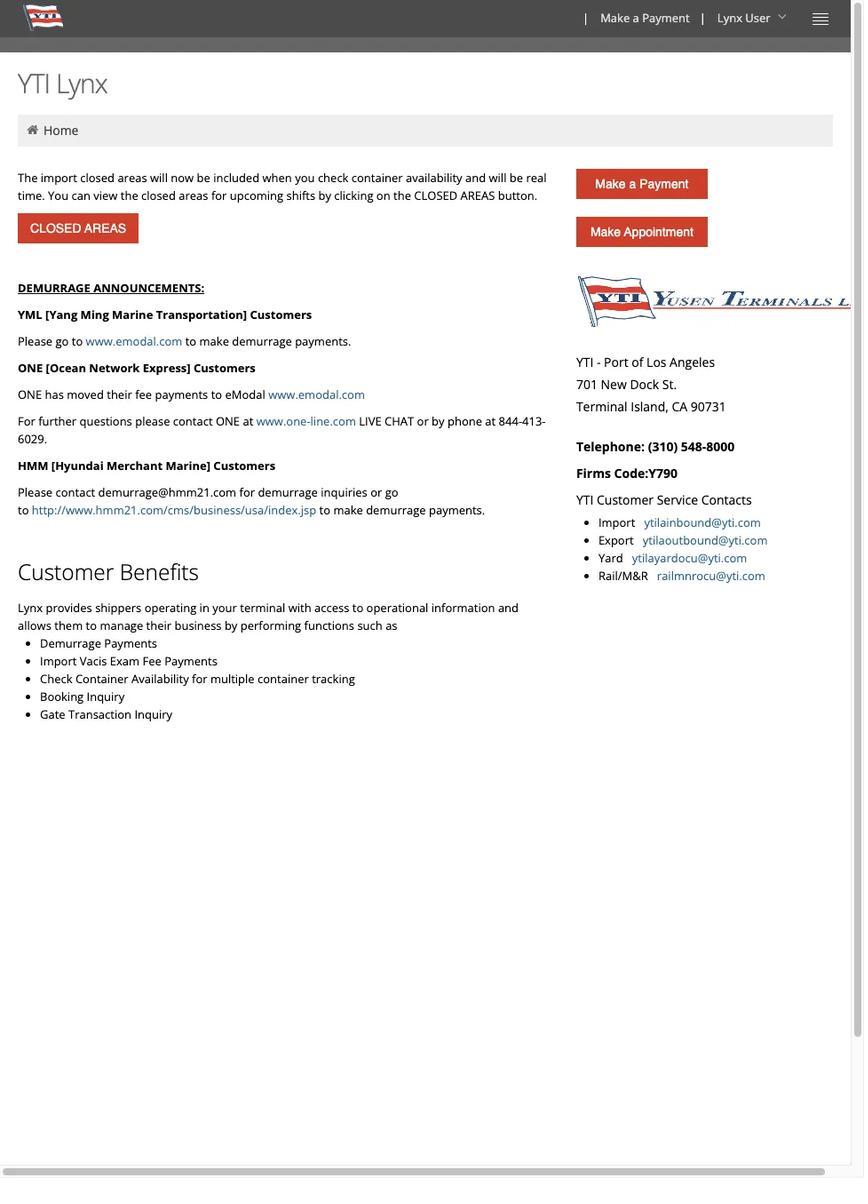 Task type: locate. For each thing, give the bounding box(es) containing it.
and
[[466, 170, 486, 186], [498, 600, 519, 616]]

be up button.
[[510, 170, 523, 186]]

make down inquiries
[[333, 502, 363, 518]]

make for make appointment link
[[591, 225, 621, 239]]

one for one [ocean network express] customers
[[18, 360, 43, 376]]

yti left - on the top
[[576, 354, 594, 370]]

customers up emodal
[[194, 360, 256, 376]]

areas down now
[[179, 187, 208, 203]]

payment left lynx user
[[642, 10, 690, 26]]

operating
[[145, 600, 197, 616]]

0 horizontal spatial will
[[150, 170, 168, 186]]

please inside please contact demurrage@hmm21.com for demurrage inquiries or go to
[[18, 484, 53, 500]]

and inside lynx provides shippers operating in your terminal with access to operational information and allows them to manage their business by performing functions such as demurrage payments import vacis exam fee payments check container availability for multiple container tracking booking inquiry gate transaction inquiry
[[498, 600, 519, 616]]

one left [ocean
[[18, 360, 43, 376]]

0 vertical spatial make
[[601, 10, 630, 26]]

please
[[18, 333, 53, 349], [18, 484, 53, 500]]

customers right transportation]
[[250, 306, 312, 322]]

demurrage
[[232, 333, 292, 349], [258, 484, 318, 500], [366, 502, 426, 518]]

multiple
[[210, 671, 255, 687]]

customers for hmm [hyundai merchant marine] customers
[[214, 458, 276, 474]]

customers for one [ocean network express] customers
[[194, 360, 256, 376]]

and up areas
[[466, 170, 486, 186]]

you
[[295, 170, 315, 186]]

to right them
[[86, 617, 97, 633]]

customer benefits
[[18, 557, 199, 586]]

payment up appointment
[[640, 177, 689, 191]]

www.emodal.com link down marine
[[86, 333, 182, 349]]

1 vertical spatial import
[[40, 653, 77, 669]]

the import closed areas will now be included when you check container availability and will be real time.  you can view the closed areas for upcoming shifts by clicking on the closed areas button.
[[18, 170, 547, 203]]

booking
[[40, 689, 84, 705]]

container up on
[[352, 170, 403, 186]]

2 horizontal spatial for
[[239, 484, 255, 500]]

please down hmm
[[18, 484, 53, 500]]

to left emodal
[[211, 386, 222, 402]]

2 please from the top
[[18, 484, 53, 500]]

1 horizontal spatial by
[[318, 187, 331, 203]]

1 horizontal spatial |
[[700, 10, 706, 26]]

closed up view
[[80, 170, 115, 186]]

1 | from the left
[[583, 10, 589, 26]]

2 vertical spatial one
[[216, 413, 240, 429]]

by inside the import closed areas will now be included when you check container availability and will be real time.  you can view the closed areas for upcoming shifts by clicking on the closed areas button.
[[318, 187, 331, 203]]

1 vertical spatial their
[[146, 617, 172, 633]]

by down your
[[225, 617, 238, 633]]

make
[[601, 10, 630, 26], [596, 177, 626, 191], [591, 225, 621, 239]]

one left has
[[18, 386, 42, 402]]

1 vertical spatial and
[[498, 600, 519, 616]]

yti inside yti customer service contacts import ytilainbound@yti.com export ytilaoutbound@yti.com yard ytilayardocu@yti.com rail/m&r railmnrocu@yti.com
[[576, 491, 594, 508]]

http://www.hmm21.com/cms/business/usa/index.jsp link
[[32, 502, 316, 518]]

terminal
[[240, 600, 285, 616]]

0 vertical spatial and
[[466, 170, 486, 186]]

0 horizontal spatial areas
[[118, 170, 147, 186]]

be right now
[[197, 170, 210, 186]]

1 vertical spatial www.emodal.com link
[[268, 386, 365, 402]]

1 will from the left
[[150, 170, 168, 186]]

island,
[[631, 398, 669, 415]]

0 horizontal spatial container
[[258, 671, 309, 687]]

0 horizontal spatial inquiry
[[87, 689, 125, 705]]

at inside live chat or by phone at 844-413- 6029.
[[485, 413, 496, 429]]

0 vertical spatial demurrage
[[232, 333, 292, 349]]

for further questions please contact one at www.one-line.com
[[18, 413, 356, 429]]

import
[[41, 170, 77, 186]]

customer down firms code:y790
[[597, 491, 654, 508]]

their down operating
[[146, 617, 172, 633]]

0 vertical spatial their
[[107, 386, 132, 402]]

1 horizontal spatial and
[[498, 600, 519, 616]]

0 vertical spatial or
[[417, 413, 429, 429]]

operational
[[367, 600, 429, 616]]

yti
[[18, 65, 50, 101], [576, 354, 594, 370], [576, 491, 594, 508]]

for left multiple
[[192, 671, 207, 687]]

0 vertical spatial lynx
[[718, 10, 743, 26]]

real
[[526, 170, 547, 186]]

you
[[48, 187, 69, 203]]

yti - port of los angeles 701 new dock st. terminal island, ca 90731
[[576, 354, 727, 415]]

0 horizontal spatial by
[[225, 617, 238, 633]]

at left "844-"
[[485, 413, 496, 429]]

lynx provides shippers operating in your terminal with access to operational information and allows them to manage their business by performing functions such as demurrage payments import vacis exam fee payments check container availability for multiple container tracking booking inquiry gate transaction inquiry
[[18, 600, 519, 722]]

demurrage down inquiries
[[366, 502, 426, 518]]

0 horizontal spatial their
[[107, 386, 132, 402]]

1 vertical spatial lynx
[[56, 65, 107, 101]]

1 horizontal spatial import
[[599, 514, 635, 530]]

-
[[597, 354, 601, 370]]

1 vertical spatial payments
[[164, 653, 218, 669]]

for up http://www.hmm21.com/cms/business/usa/index.jsp to make demurrage payments.
[[239, 484, 255, 500]]

0 horizontal spatial payments.
[[295, 333, 351, 349]]

inquiry down container
[[87, 689, 125, 705]]

customer up provides
[[18, 557, 114, 586]]

0 horizontal spatial lynx
[[18, 600, 43, 616]]

dock
[[630, 376, 659, 393]]

0 horizontal spatial at
[[243, 413, 253, 429]]

www.emodal.com down marine
[[86, 333, 182, 349]]

2 vertical spatial lynx
[[18, 600, 43, 616]]

firms code:y790
[[576, 465, 678, 482]]

0 vertical spatial customer
[[597, 491, 654, 508]]

container
[[352, 170, 403, 186], [258, 671, 309, 687]]

1 vertical spatial customers
[[194, 360, 256, 376]]

transaction
[[68, 706, 131, 722]]

import inside lynx provides shippers operating in your terminal with access to operational information and allows them to manage their business by performing functions such as demurrage payments import vacis exam fee payments check container availability for multiple container tracking booking inquiry gate transaction inquiry
[[40, 653, 77, 669]]

check
[[40, 671, 72, 687]]

appointment
[[624, 225, 694, 239]]

yti for yti lynx
[[18, 65, 50, 101]]

please down yml
[[18, 333, 53, 349]]

closed
[[80, 170, 115, 186], [141, 187, 176, 203]]

allows
[[18, 617, 51, 633]]

contact down the [hyundai
[[56, 484, 95, 500]]

the right view
[[121, 187, 138, 203]]

0 horizontal spatial |
[[583, 10, 589, 26]]

1 horizontal spatial the
[[394, 187, 411, 203]]

1 vertical spatial areas
[[179, 187, 208, 203]]

2 vertical spatial for
[[192, 671, 207, 687]]

live
[[359, 413, 382, 429]]

closed
[[414, 187, 458, 203]]

0 vertical spatial www.emodal.com link
[[86, 333, 182, 349]]

make for bottom make a payment link
[[596, 177, 626, 191]]

0 horizontal spatial import
[[40, 653, 77, 669]]

2 at from the left
[[485, 413, 496, 429]]

their
[[107, 386, 132, 402], [146, 617, 172, 633]]

0 vertical spatial yti
[[18, 65, 50, 101]]

2 the from the left
[[394, 187, 411, 203]]

rail/m&r
[[599, 568, 648, 584]]

by down check
[[318, 187, 331, 203]]

|
[[583, 10, 589, 26], [700, 10, 706, 26]]

1 vertical spatial please
[[18, 484, 53, 500]]

1 vertical spatial www.emodal.com
[[268, 386, 365, 402]]

0 horizontal spatial or
[[371, 484, 382, 500]]

www.emodal.com up www.one-line.com link
[[268, 386, 365, 402]]

0 vertical spatial inquiry
[[87, 689, 125, 705]]

1 vertical spatial make
[[333, 502, 363, 518]]

2 | from the left
[[700, 10, 706, 26]]

yml [yang ming marine transportation] customers
[[18, 306, 312, 322]]

payments up availability
[[164, 653, 218, 669]]

will left now
[[150, 170, 168, 186]]

1 vertical spatial inquiry
[[134, 706, 172, 722]]

or
[[417, 413, 429, 429], [371, 484, 382, 500]]

one
[[18, 360, 43, 376], [18, 386, 42, 402], [216, 413, 240, 429]]

2 horizontal spatial by
[[432, 413, 445, 429]]

home link
[[43, 122, 79, 139]]

lynx inside lynx provides shippers operating in your terminal with access to operational information and allows them to manage their business by performing functions such as demurrage payments import vacis exam fee payments check container availability for multiple container tracking booking inquiry gate transaction inquiry
[[18, 600, 43, 616]]

lynx up allows
[[18, 600, 43, 616]]

1 vertical spatial container
[[258, 671, 309, 687]]

lynx left user
[[718, 10, 743, 26]]

1 please from the top
[[18, 333, 53, 349]]

0 horizontal spatial payments
[[104, 635, 157, 651]]

questions
[[79, 413, 132, 429]]

will
[[150, 170, 168, 186], [489, 170, 507, 186]]

go inside please contact demurrage@hmm21.com for demurrage inquiries or go to
[[385, 484, 399, 500]]

1 vertical spatial make
[[596, 177, 626, 191]]

go right inquiries
[[385, 484, 399, 500]]

http://www.hmm21.com/cms/business/usa/index.jsp to make demurrage payments.
[[32, 502, 485, 518]]

yti for yti - port of los angeles 701 new dock st. terminal island, ca 90731
[[576, 354, 594, 370]]

availability
[[131, 671, 189, 687]]

st.
[[662, 376, 677, 393]]

payments
[[155, 386, 208, 402]]

to down inquiries
[[319, 502, 330, 518]]

port
[[604, 354, 629, 370]]

1 horizontal spatial or
[[417, 413, 429, 429]]

1 horizontal spatial inquiry
[[134, 706, 172, 722]]

make a payment
[[601, 10, 690, 26], [596, 177, 689, 191]]

contact down one has moved their fee payments to emodal www.emodal.com
[[173, 413, 213, 429]]

lynx user link
[[710, 0, 798, 37]]

844-
[[499, 413, 522, 429]]

will up button.
[[489, 170, 507, 186]]

when
[[263, 170, 292, 186]]

lynx for provides
[[18, 600, 43, 616]]

1 horizontal spatial contact
[[173, 413, 213, 429]]

1 vertical spatial go
[[385, 484, 399, 500]]

1 vertical spatial payments.
[[429, 502, 485, 518]]

0 vertical spatial areas
[[118, 170, 147, 186]]

time.
[[18, 187, 45, 203]]

yti down firms in the right of the page
[[576, 491, 594, 508]]

0 vertical spatial customers
[[250, 306, 312, 322]]

a
[[633, 10, 639, 26], [629, 177, 636, 191]]

by left phone
[[432, 413, 445, 429]]

by
[[318, 187, 331, 203], [432, 413, 445, 429], [225, 617, 238, 633]]

to up [ocean
[[72, 333, 83, 349]]

0 vertical spatial make a payment link
[[593, 0, 696, 37]]

0 vertical spatial by
[[318, 187, 331, 203]]

None submit
[[18, 213, 139, 243]]

please for please go to www.emodal.com to make demurrage payments.
[[18, 333, 53, 349]]

inquiry down availability
[[134, 706, 172, 722]]

2 vertical spatial customers
[[214, 458, 276, 474]]

angle down image
[[774, 11, 792, 23]]

1 vertical spatial for
[[239, 484, 255, 500]]

availability
[[406, 170, 463, 186]]

1 horizontal spatial make
[[333, 502, 363, 518]]

to down hmm
[[18, 502, 29, 518]]

los
[[647, 354, 667, 370]]

shippers
[[95, 600, 142, 616]]

www.emodal.com link up www.one-line.com link
[[268, 386, 365, 402]]

0 vertical spatial closed
[[80, 170, 115, 186]]

at
[[243, 413, 253, 429], [485, 413, 496, 429]]

make
[[199, 333, 229, 349], [333, 502, 363, 518]]

0 horizontal spatial and
[[466, 170, 486, 186]]

ytilayardocu@yti.com link
[[632, 550, 747, 566]]

1 vertical spatial yti
[[576, 354, 594, 370]]

0 horizontal spatial contact
[[56, 484, 95, 500]]

container left tracking
[[258, 671, 309, 687]]

0 vertical spatial payments.
[[295, 333, 351, 349]]

customers up http://www.hmm21.com/cms/business/usa/index.jsp to make demurrage payments.
[[214, 458, 276, 474]]

1 vertical spatial demurrage
[[258, 484, 318, 500]]

the
[[121, 187, 138, 203], [394, 187, 411, 203]]

to
[[72, 333, 83, 349], [185, 333, 197, 349], [211, 386, 222, 402], [18, 502, 29, 518], [319, 502, 330, 518], [352, 600, 364, 616], [86, 617, 97, 633]]

2 be from the left
[[510, 170, 523, 186]]

2 vertical spatial by
[[225, 617, 238, 633]]

1 horizontal spatial go
[[385, 484, 399, 500]]

import up export on the right of the page
[[599, 514, 635, 530]]

0 horizontal spatial make
[[199, 333, 229, 349]]

the right on
[[394, 187, 411, 203]]

their left fee
[[107, 386, 132, 402]]

1 horizontal spatial at
[[485, 413, 496, 429]]

for down included
[[211, 187, 227, 203]]

by inside live chat or by phone at 844-413- 6029.
[[432, 413, 445, 429]]

yti for yti customer service contacts import ytilainbound@yti.com export ytilaoutbound@yti.com yard ytilayardocu@yti.com rail/m&r railmnrocu@yti.com
[[576, 491, 594, 508]]

make down transportation]
[[199, 333, 229, 349]]

yti up home image
[[18, 65, 50, 101]]

ytilaoutbound@yti.com
[[643, 532, 768, 548]]

or inside live chat or by phone at 844-413- 6029.
[[417, 413, 429, 429]]

1 horizontal spatial www.emodal.com link
[[268, 386, 365, 402]]

angeles
[[670, 354, 715, 370]]

home image
[[25, 123, 40, 136]]

customer
[[597, 491, 654, 508], [18, 557, 114, 586]]

2 will from the left
[[489, 170, 507, 186]]

or right chat
[[417, 413, 429, 429]]

0 vertical spatial one
[[18, 360, 43, 376]]

1 horizontal spatial be
[[510, 170, 523, 186]]

0 vertical spatial import
[[599, 514, 635, 530]]

demurrage up http://www.hmm21.com/cms/business/usa/index.jsp to make demurrage payments.
[[258, 484, 318, 500]]

such
[[357, 617, 383, 633]]

1 vertical spatial closed
[[141, 187, 176, 203]]

go down [yang
[[56, 333, 69, 349]]

1 vertical spatial customer
[[18, 557, 114, 586]]

0 horizontal spatial be
[[197, 170, 210, 186]]

yti inside the yti - port of los angeles 701 new dock st. terminal island, ca 90731
[[576, 354, 594, 370]]

0 vertical spatial container
[[352, 170, 403, 186]]

1 horizontal spatial closed
[[141, 187, 176, 203]]

[hyundai
[[51, 458, 104, 474]]

0 vertical spatial www.emodal.com
[[86, 333, 182, 349]]

1 horizontal spatial will
[[489, 170, 507, 186]]

2 horizontal spatial lynx
[[718, 10, 743, 26]]

0 horizontal spatial www.emodal.com link
[[86, 333, 182, 349]]

one for one has moved their fee payments to emodal www.emodal.com
[[18, 386, 42, 402]]

1 horizontal spatial container
[[352, 170, 403, 186]]

closed down now
[[141, 187, 176, 203]]

one down emodal
[[216, 413, 240, 429]]

http://www.hmm21.com/cms/business/usa/index.jsp
[[32, 502, 316, 518]]

or right inquiries
[[371, 484, 382, 500]]

and right information
[[498, 600, 519, 616]]

1 vertical spatial contact
[[56, 484, 95, 500]]

1 vertical spatial by
[[432, 413, 445, 429]]

performing
[[241, 617, 301, 633]]

lynx up home link
[[56, 65, 107, 101]]

0 horizontal spatial closed
[[80, 170, 115, 186]]

demurrage up emodal
[[232, 333, 292, 349]]

payments up exam
[[104, 635, 157, 651]]

import up check in the left of the page
[[40, 653, 77, 669]]

at down emodal
[[243, 413, 253, 429]]

areas up view
[[118, 170, 147, 186]]



Task type: vqa. For each thing, say whether or not it's contained in the screenshot.
Enter
no



Task type: describe. For each thing, give the bounding box(es) containing it.
express]
[[143, 360, 191, 376]]

business
[[175, 617, 222, 633]]

please go to www.emodal.com to make demurrage payments.
[[18, 333, 351, 349]]

www.emodal.com link for to make demurrage payments.
[[86, 333, 182, 349]]

live chat or by phone at 844-413- 6029.
[[18, 413, 546, 447]]

button.
[[498, 187, 538, 203]]

ca
[[672, 398, 688, 415]]

www.one-
[[256, 413, 311, 429]]

0 vertical spatial payment
[[642, 10, 690, 26]]

to up the such
[[352, 600, 364, 616]]

telephone: (310) 548-8000
[[576, 438, 735, 455]]

1 horizontal spatial lynx
[[56, 65, 107, 101]]

railmnrocu@yti.com link
[[657, 568, 766, 584]]

0 horizontal spatial go
[[56, 333, 69, 349]]

with
[[288, 600, 311, 616]]

0 horizontal spatial www.emodal.com
[[86, 333, 182, 349]]

further
[[38, 413, 76, 429]]

contacts
[[702, 491, 752, 508]]

ytilayardocu@yti.com
[[632, 550, 747, 566]]

in
[[200, 600, 210, 616]]

user
[[746, 10, 771, 26]]

to inside please contact demurrage@hmm21.com for demurrage inquiries or go to
[[18, 502, 29, 518]]

included
[[213, 170, 260, 186]]

hmm
[[18, 458, 48, 474]]

the
[[18, 170, 38, 186]]

code:y790
[[614, 465, 678, 482]]

access
[[314, 600, 349, 616]]

ytilainbound@yti.com link
[[644, 514, 761, 530]]

for inside lynx provides shippers operating in your terminal with access to operational information and allows them to manage their business by performing functions such as demurrage payments import vacis exam fee payments check container availability for multiple container tracking booking inquiry gate transaction inquiry
[[192, 671, 207, 687]]

demurrage
[[40, 635, 101, 651]]

chat
[[385, 413, 414, 429]]

(310)
[[648, 438, 678, 455]]

has
[[45, 386, 64, 402]]

one has moved their fee payments to emodal www.emodal.com
[[18, 386, 365, 402]]

or inside please contact demurrage@hmm21.com for demurrage inquiries or go to
[[371, 484, 382, 500]]

now
[[171, 170, 194, 186]]

demurrage
[[18, 280, 90, 296]]

make appointment link
[[576, 217, 708, 247]]

413-
[[522, 413, 546, 429]]

for inside the import closed areas will now be included when you check container availability and will be real time.  you can view the closed areas for upcoming shifts by clicking on the closed areas button.
[[211, 187, 227, 203]]

import inside yti customer service contacts import ytilainbound@yti.com export ytilaoutbound@yti.com yard ytilayardocu@yti.com rail/m&r railmnrocu@yti.com
[[599, 514, 635, 530]]

export
[[599, 532, 634, 548]]

make appointment
[[591, 225, 694, 239]]

container inside lynx provides shippers operating in your terminal with access to operational information and allows them to manage their business by performing functions such as demurrage payments import vacis exam fee payments check container availability for multiple container tracking booking inquiry gate transaction inquiry
[[258, 671, 309, 687]]

by inside lynx provides shippers operating in your terminal with access to operational information and allows them to manage their business by performing functions such as demurrage payments import vacis exam fee payments check container availability for multiple container tracking booking inquiry gate transaction inquiry
[[225, 617, 238, 633]]

container inside the import closed areas will now be included when you check container availability and will be real time.  you can view the closed areas for upcoming shifts by clicking on the closed areas button.
[[352, 170, 403, 186]]

0 vertical spatial make
[[199, 333, 229, 349]]

please for please contact demurrage@hmm21.com for demurrage inquiries or go to
[[18, 484, 53, 500]]

www.emodal.com link for one has moved their fee payments to emodal www.emodal.com
[[268, 386, 365, 402]]

for
[[18, 413, 35, 429]]

clicking
[[334, 187, 374, 203]]

0 vertical spatial contact
[[173, 413, 213, 429]]

fee
[[143, 653, 162, 669]]

ytilaoutbound@yti.com link
[[643, 532, 768, 548]]

ming
[[80, 306, 109, 322]]

service
[[657, 491, 698, 508]]

1 be from the left
[[197, 170, 210, 186]]

of
[[632, 354, 644, 370]]

areas
[[461, 187, 495, 203]]

tracking
[[312, 671, 355, 687]]

0 vertical spatial a
[[633, 10, 639, 26]]

1 vertical spatial make a payment
[[596, 177, 689, 191]]

demurrage inside please contact demurrage@hmm21.com for demurrage inquiries or go to
[[258, 484, 318, 500]]

1 the from the left
[[121, 187, 138, 203]]

to down transportation]
[[185, 333, 197, 349]]

vacis
[[80, 653, 107, 669]]

[ocean
[[46, 360, 86, 376]]

one [ocean network express] customers
[[18, 360, 256, 376]]

your
[[213, 600, 237, 616]]

benefits
[[120, 557, 199, 586]]

fee
[[135, 386, 152, 402]]

firms
[[576, 465, 611, 482]]

contact inside please contact demurrage@hmm21.com for demurrage inquiries or go to
[[56, 484, 95, 500]]

marine]
[[166, 458, 211, 474]]

1 horizontal spatial payments
[[164, 653, 218, 669]]

phone
[[448, 413, 482, 429]]

view
[[94, 187, 118, 203]]

2 vertical spatial demurrage
[[366, 502, 426, 518]]

them
[[54, 617, 83, 633]]

customer inside yti customer service contacts import ytilainbound@yti.com export ytilaoutbound@yti.com yard ytilayardocu@yti.com rail/m&r railmnrocu@yti.com
[[597, 491, 654, 508]]

1 vertical spatial payment
[[640, 177, 689, 191]]

their inside lynx provides shippers operating in your terminal with access to operational information and allows them to manage their business by performing functions such as demurrage payments import vacis exam fee payments check container availability for multiple container tracking booking inquiry gate transaction inquiry
[[146, 617, 172, 633]]

for inside please contact demurrage@hmm21.com for demurrage inquiries or go to
[[239, 484, 255, 500]]

ytilainbound@yti.com
[[644, 514, 761, 530]]

1 horizontal spatial payments.
[[429, 502, 485, 518]]

1 at from the left
[[243, 413, 253, 429]]

hmm [hyundai merchant marine] customers
[[18, 458, 276, 474]]

1 vertical spatial a
[[629, 177, 636, 191]]

1 horizontal spatial www.emodal.com
[[268, 386, 365, 402]]

emodal
[[225, 386, 265, 402]]

moved
[[67, 386, 104, 402]]

functions
[[304, 617, 354, 633]]

on
[[377, 187, 391, 203]]

and inside the import closed areas will now be included when you check container availability and will be real time.  you can view the closed areas for upcoming shifts by clicking on the closed areas button.
[[466, 170, 486, 186]]

upcoming
[[230, 187, 283, 203]]

manage
[[100, 617, 143, 633]]

demurrage announcements:
[[18, 280, 204, 296]]

1 horizontal spatial areas
[[179, 187, 208, 203]]

8000
[[707, 438, 735, 455]]

provides
[[46, 600, 92, 616]]

lynx for user
[[718, 10, 743, 26]]

as
[[386, 617, 398, 633]]

container
[[75, 671, 128, 687]]

6029.
[[18, 431, 47, 447]]

0 vertical spatial make a payment
[[601, 10, 690, 26]]

yard
[[599, 550, 623, 566]]

railmnrocu@yti.com
[[657, 568, 766, 584]]

demurrage@hmm21.com
[[98, 484, 236, 500]]

701
[[576, 376, 598, 393]]

yti customer service contacts import ytilainbound@yti.com export ytilaoutbound@yti.com yard ytilayardocu@yti.com rail/m&r railmnrocu@yti.com
[[576, 491, 768, 584]]

1 vertical spatial make a payment link
[[576, 169, 708, 199]]

announcements:
[[93, 280, 204, 296]]

0 vertical spatial payments
[[104, 635, 157, 651]]

new
[[601, 376, 627, 393]]

0 horizontal spatial customer
[[18, 557, 114, 586]]



